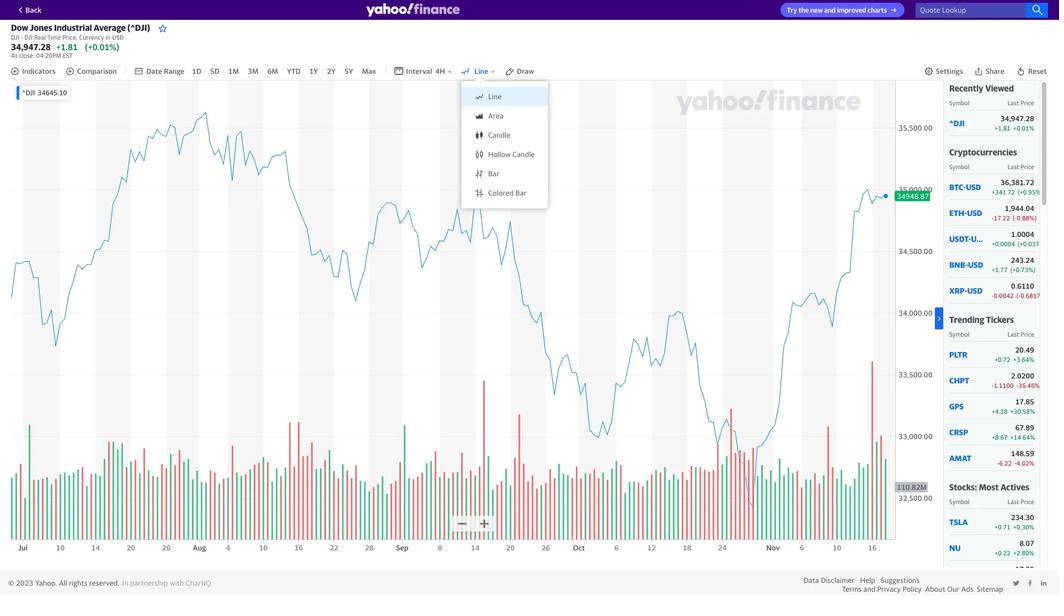 Task type: vqa. For each thing, say whether or not it's contained in the screenshot.
left NEWS
no



Task type: locate. For each thing, give the bounding box(es) containing it.
- for 2.0200
[[992, 382, 994, 390]]

2 symbol from the top
[[949, 163, 970, 171]]

(+0.01%) at close:  04:20pm est
[[11, 42, 119, 59]]

usd for bnb-
[[968, 260, 983, 270]]

last price up the 36,381.72
[[1008, 163, 1034, 171]]

1 vertical spatial bar
[[515, 189, 527, 198]]

0.6817%)
[[1021, 292, 1048, 300]]

0 horizontal spatial ^dji
[[22, 89, 35, 97]]

usdt-
[[949, 234, 971, 244]]

+0.0004
[[992, 241, 1015, 248]]

last price
[[1008, 99, 1034, 107], [1008, 163, 1034, 171], [1008, 331, 1034, 338], [1008, 499, 1034, 506]]

last up the 36,381.72
[[1008, 163, 1019, 171]]

1 vertical spatial +1.81
[[995, 125, 1011, 132]]

- inside '1,944.04 -17.22 (-0.88%)'
[[992, 215, 994, 222]]

about our ads link
[[925, 585, 974, 594]]

with
[[170, 579, 184, 588]]

bar down hollow
[[488, 169, 499, 178]]

0.0042
[[994, 292, 1014, 300]]

17.85 inside 17.85 +4.18 +30.58%
[[1015, 398, 1034, 407]]

at
[[11, 52, 17, 59]]

34,947.28 +1.81 +0.01%
[[995, 114, 1034, 132]]

0.88%)
[[1017, 215, 1037, 222]]

36,381.72
[[1001, 178, 1034, 187]]

^dji inside right column "element"
[[949, 118, 965, 128]]

line button right "4h"
[[461, 67, 496, 76]]

1m button
[[227, 66, 240, 77]]

usd down bnb-usd link
[[967, 286, 983, 295]]

1 horizontal spatial +1.81
[[995, 125, 1011, 132]]

+0.01%
[[1013, 125, 1034, 132]]

^dji down recently
[[949, 118, 965, 128]]

- for 148.59
[[997, 460, 999, 467]]

1d button
[[191, 66, 202, 77]]

1y
[[309, 67, 318, 76]]

max
[[362, 67, 376, 76]]

chpt link
[[949, 376, 986, 385]]

4 price from the top
[[1021, 499, 1034, 506]]

usd for btc-
[[966, 182, 981, 192]]

17.85 for 17.85
[[1015, 565, 1034, 574]]

+1.81 inside 34,947.28 +1.81 +0.01%
[[995, 125, 1011, 132]]

1 dji from the left
[[11, 34, 19, 41]]

candle right hollow
[[513, 150, 535, 159]]

1 vertical spatial line
[[488, 92, 502, 101]]

(- down 0.6110 on the top right of page
[[1017, 292, 1021, 300]]

34645.10
[[38, 89, 67, 97]]

data
[[804, 576, 819, 585]]

- right eth-usd link
[[992, 215, 994, 222]]

terms
[[842, 585, 862, 594]]

btc-
[[949, 182, 966, 192]]

1 last price from the top
[[1008, 99, 1034, 107]]

comparison
[[77, 67, 117, 76]]

stocks: most actives
[[949, 483, 1029, 493]]

+1.81 for 34,947.28 +1.81 +0.01%
[[995, 125, 1011, 132]]

usd left +1.77 at the top of page
[[968, 260, 983, 270]]

1 vertical spatial 17.85
[[1015, 565, 1034, 574]]

4 last price from the top
[[1008, 499, 1034, 506]]

symbol for stocks: most actives
[[949, 499, 970, 506]]

+0.22
[[995, 550, 1011, 557]]

symbol up btc-
[[949, 163, 970, 171]]

last down viewed
[[1008, 99, 1019, 107]]

privacy
[[877, 585, 901, 594]]

dji
[[11, 34, 19, 41], [24, 34, 33, 41]]

last for stocks: most actives
[[1008, 499, 1019, 506]]

indicators button
[[10, 67, 56, 76]]

last price for trending tickers
[[1008, 331, 1034, 338]]

search image
[[1032, 4, 1043, 15]]

2 dji from the left
[[24, 34, 33, 41]]

gps link
[[949, 402, 986, 411]]

tickers
[[986, 315, 1014, 325]]

industrial
[[54, 23, 92, 33]]

3 price from the top
[[1021, 331, 1034, 338]]

0 horizontal spatial dji
[[11, 34, 19, 41]]

1 symbol from the top
[[949, 99, 970, 107]]

nu link
[[949, 544, 986, 553]]

0 horizontal spatial 34,947.28
[[11, 42, 51, 52]]

price up 20.49
[[1021, 331, 1034, 338]]

0 horizontal spatial +1.81
[[56, 42, 78, 52]]

1 horizontal spatial dji
[[24, 34, 33, 41]]

1 vertical spatial candle
[[513, 150, 535, 159]]

1 vertical spatial ^dji
[[949, 118, 965, 128]]

2.0200
[[1011, 372, 1034, 381]]

try the new and improved charts
[[787, 6, 887, 14]]

^dji 34645.10
[[22, 89, 67, 97]]

0 vertical spatial line
[[474, 67, 488, 76]]

usd up eth-usd link
[[966, 182, 981, 192]]

1 horizontal spatial ^dji
[[949, 118, 965, 128]]

last price down actives
[[1008, 499, 1034, 506]]

terms link
[[842, 585, 862, 594]]

1 horizontal spatial 34,947.28
[[1001, 114, 1034, 123]]

0 vertical spatial 17.85
[[1015, 398, 1034, 407]]

2 last from the top
[[1008, 163, 1019, 171]]

symbol down trending
[[949, 331, 970, 338]]

usdt-usd
[[949, 234, 986, 244]]

(- down '1,944.04'
[[1013, 215, 1017, 222]]

settings
[[936, 67, 963, 76]]

1 17.85 from the top
[[1015, 398, 1034, 407]]

3 last price from the top
[[1008, 331, 1034, 338]]

0 vertical spatial and
[[824, 6, 836, 14]]

usd up usdt-usd link at the right top of the page
[[967, 208, 982, 218]]

partnership
[[130, 579, 168, 588]]

jones
[[30, 23, 52, 33]]

crsp link
[[949, 428, 986, 437]]

0 horizontal spatial bar
[[488, 169, 499, 178]]

2 price from the top
[[1021, 163, 1034, 171]]

usd left +0.0004
[[971, 234, 986, 244]]

1 vertical spatial (-
[[1017, 292, 1021, 300]]

17.85
[[1015, 398, 1034, 407], [1015, 565, 1034, 574]]

share button
[[973, 66, 1006, 77]]

last down actives
[[1008, 499, 1019, 506]]

tsla
[[949, 518, 968, 527]]

symbol down stocks:
[[949, 499, 970, 506]]

last price for stocks: most actives
[[1008, 499, 1034, 506]]

symbol for trending tickers
[[949, 331, 970, 338]]

dji down dow
[[11, 34, 19, 41]]

1 horizontal spatial candle
[[513, 150, 535, 159]]

2 last price from the top
[[1008, 163, 1034, 171]]

0 horizontal spatial and
[[824, 6, 836, 14]]

usd
[[112, 34, 124, 41], [966, 182, 981, 192], [967, 208, 982, 218], [971, 234, 986, 244], [968, 260, 983, 270], [967, 286, 983, 295]]

1 vertical spatial 34,947.28
[[1001, 114, 1034, 123]]

0 vertical spatial +1.81
[[56, 42, 78, 52]]

(- inside 0.6110 -0.0042 (-0.6817%)
[[1017, 292, 1021, 300]]

4 symbol from the top
[[949, 499, 970, 506]]

about
[[925, 585, 946, 594]]

actives
[[1001, 483, 1029, 493]]

line
[[474, 67, 488, 76], [488, 92, 502, 101]]

1,944.04 -17.22 (-0.88%)
[[992, 204, 1037, 222]]

candle up hollow
[[488, 131, 510, 140]]

last price up 20.49
[[1008, 331, 1034, 338]]

^dji down indicators button
[[22, 89, 35, 97]]

- up tickers
[[992, 292, 994, 300]]

bnb-usd link
[[949, 260, 986, 270]]

try the new and improved charts button
[[780, 3, 905, 17]]

17.85 for 17.85 +4.18 +30.58%
[[1015, 398, 1034, 407]]

- up stocks: most actives link
[[997, 460, 999, 467]]

right column element
[[943, 81, 1050, 596]]

charts
[[868, 6, 887, 14]]

disclaimer
[[821, 576, 855, 585]]

in
[[106, 34, 111, 41]]

- for 0.6110
[[992, 292, 994, 300]]

last up 20.49
[[1008, 331, 1019, 338]]

price up 34,947.28 +1.81 +0.01%
[[1021, 99, 1034, 107]]

line up "area"
[[488, 92, 502, 101]]

bar button
[[462, 164, 548, 184]]

3 last from the top
[[1008, 331, 1019, 338]]

privacy policy link
[[877, 585, 922, 594]]

line button up "area"
[[462, 87, 548, 107]]

6m button
[[266, 66, 279, 77]]

dji left the real
[[24, 34, 33, 41]]

est
[[63, 52, 73, 59]]

and right new
[[824, 6, 836, 14]]

price
[[1021, 99, 1034, 107], [1021, 163, 1034, 171], [1021, 331, 1034, 338], [1021, 499, 1034, 506]]

- inside 0.6110 -0.0042 (-0.6817%)
[[992, 292, 994, 300]]

back
[[25, 5, 41, 14]]

34,947.28 inside 34,947.28 +1.81 +0.01%
[[1001, 114, 1034, 123]]

viewed
[[985, 83, 1014, 93]]

symbol down recently
[[949, 99, 970, 107]]

+341.72
[[992, 189, 1015, 196]]

0 vertical spatial bar
[[488, 169, 499, 178]]

line inside button
[[488, 92, 502, 101]]

(- inside '1,944.04 -17.22 (-0.88%)'
[[1013, 215, 1017, 222]]

4 last from the top
[[1008, 499, 1019, 506]]

17.85 up +30.58%
[[1015, 398, 1034, 407]]

1 price from the top
[[1021, 99, 1034, 107]]

last price up 34,947.28 +1.81 +0.01%
[[1008, 99, 1034, 107]]

and right terms
[[863, 585, 876, 594]]

+1.81 left +0.01%
[[995, 125, 1011, 132]]

0 vertical spatial 34,947.28
[[11, 42, 51, 52]]

(+0.0371%)
[[1018, 241, 1050, 248]]

+0.71
[[995, 524, 1011, 531]]

1 vertical spatial and
[[863, 585, 876, 594]]

34,947.28 up +0.01%
[[1001, 114, 1034, 123]]

17.85 up follow on facebook image
[[1015, 565, 1034, 574]]

0 horizontal spatial candle
[[488, 131, 510, 140]]

1 horizontal spatial bar
[[515, 189, 527, 198]]

symbol for cryptocurrencies
[[949, 163, 970, 171]]

2 17.85 from the top
[[1015, 565, 1034, 574]]

draw
[[517, 67, 534, 76]]

+1.81 down dji - dji real time price. currency in usd
[[56, 42, 78, 52]]

eth-usd
[[949, 208, 982, 218]]

34,947.28
[[11, 42, 51, 52], [1001, 114, 1034, 123]]

price up 234.30
[[1021, 499, 1034, 506]]

0 vertical spatial (-
[[1013, 215, 1017, 222]]

- down dow
[[21, 34, 23, 41]]

34,947.28 +1.81
[[11, 42, 78, 52]]

stocks:
[[949, 483, 977, 493]]

amat
[[949, 454, 972, 463]]

price up the 36,381.72
[[1021, 163, 1034, 171]]

- right chpt link
[[992, 382, 994, 390]]

colored bar button
[[462, 184, 548, 203]]

3 symbol from the top
[[949, 331, 970, 338]]

candle button
[[462, 126, 548, 145]]

34,947.28 for 34,947.28 +1.81
[[11, 42, 51, 52]]

0 vertical spatial ^dji
[[22, 89, 35, 97]]

3m
[[248, 67, 259, 76]]

in
[[122, 579, 128, 588]]

bar right colored
[[515, 189, 527, 198]]

and inside data disclaimer help suggestions terms and privacy policy about our ads sitemap
[[863, 585, 876, 594]]

1 horizontal spatial and
[[863, 585, 876, 594]]

34,947.28 down the real
[[11, 42, 51, 52]]

area button
[[462, 107, 548, 126]]

(+0.73%)
[[1010, 266, 1036, 274]]

line left draw button
[[474, 67, 488, 76]]

1 last from the top
[[1008, 99, 1019, 107]]



Task type: describe. For each thing, give the bounding box(es) containing it.
^dji for ^dji 34645.10
[[22, 89, 35, 97]]

show more image
[[935, 315, 943, 323]]

nav element
[[134, 66, 377, 77]]

price for trending tickers
[[1021, 331, 1034, 338]]

1 vertical spatial line button
[[462, 87, 548, 107]]

data disclaimer help suggestions terms and privacy policy about our ads sitemap
[[804, 576, 1003, 594]]

5d
[[210, 67, 219, 76]]

Quote Lookup text field
[[916, 2, 1048, 17]]

4.02%
[[1017, 460, 1034, 467]]

all
[[59, 579, 67, 588]]

price for cryptocurrencies
[[1021, 163, 1034, 171]]

usd for usdt-
[[971, 234, 986, 244]]

+3.64%
[[1013, 356, 1034, 364]]

usd for eth-
[[967, 208, 982, 218]]

5y
[[344, 67, 353, 76]]

243.24 +1.77 (+0.73%)
[[992, 256, 1036, 274]]

suggestions
[[881, 576, 920, 585]]

time
[[47, 34, 61, 41]]

max button
[[361, 66, 377, 77]]

recently viewed link
[[949, 83, 1014, 93]]

1.1100
[[994, 382, 1014, 390]]

last for cryptocurrencies
[[1008, 163, 1019, 171]]

last for recently viewed
[[1008, 99, 1019, 107]]

1,944.04
[[1005, 204, 1034, 213]]

help link
[[860, 576, 875, 585]]

pltr
[[949, 350, 967, 359]]

20.49 +0.72 +3.64%
[[995, 346, 1034, 364]]

new
[[810, 6, 823, 14]]

help
[[860, 576, 875, 585]]

bnb-usd
[[949, 260, 983, 270]]

eth-
[[949, 208, 967, 218]]

usd for xrp-
[[967, 286, 983, 295]]

range
[[164, 67, 184, 76]]

last for trending tickers
[[1008, 331, 1019, 338]]

settings button
[[924, 67, 963, 76]]

line for the top line button
[[474, 67, 488, 76]]

chart toolbar toolbar
[[10, 61, 1048, 209]]

usdt-usd link
[[949, 234, 986, 244]]

(^dji)
[[127, 23, 150, 33]]

price for stocks: most actives
[[1021, 499, 1034, 506]]

symbol for recently viewed
[[949, 99, 970, 107]]

hollow candle
[[488, 150, 535, 159]]

try
[[787, 6, 797, 14]]

and inside try the new and improved charts button
[[824, 6, 836, 14]]

+4.18
[[992, 408, 1008, 415]]

20.49
[[1015, 346, 1034, 355]]

4h
[[435, 67, 445, 76]]

sitemap link
[[977, 585, 1003, 594]]

pltr link
[[949, 350, 986, 359]]

+14.64%
[[1010, 434, 1035, 441]]

0 vertical spatial candle
[[488, 131, 510, 140]]

35.46%
[[1019, 382, 1040, 390]]

last price for cryptocurrencies
[[1008, 163, 1034, 171]]

+30.58%
[[1010, 408, 1035, 415]]

2y button
[[326, 66, 337, 77]]

- right 6.22
[[1015, 460, 1017, 467]]

1m
[[228, 67, 239, 76]]

currency
[[79, 34, 104, 41]]

back button
[[11, 3, 46, 17]]

148.59
[[1011, 450, 1034, 458]]

usd right in at top left
[[112, 34, 124, 41]]

reset button
[[1016, 66, 1048, 77]]

dow jones industrial average (^dji)
[[11, 23, 150, 33]]

our
[[947, 585, 960, 594]]

line for bottommost line button
[[488, 92, 502, 101]]

34,947.28 for 34,947.28 +1.81 +0.01%
[[1001, 114, 1034, 123]]

243.24
[[1011, 256, 1034, 265]]

67.89
[[1015, 424, 1034, 433]]

follow on facebook image
[[1027, 580, 1034, 588]]

6m
[[267, 67, 278, 76]]

hollow
[[488, 150, 511, 159]]

price for recently viewed
[[1021, 99, 1034, 107]]

(- for xrp-usd
[[1017, 292, 1021, 300]]

yahoo.
[[35, 579, 57, 588]]

+0.72
[[995, 356, 1011, 364]]

yahoo finance logo image
[[366, 3, 460, 17]]

xrp-usd link
[[949, 286, 986, 295]]

stocks: most actives link
[[949, 483, 1029, 493]]

comparison button
[[65, 67, 117, 76]]

234.30 +0.71 +0.30%
[[995, 514, 1034, 531]]

- for 1,944.04
[[992, 215, 994, 222]]

most
[[979, 483, 999, 493]]

cryptocurrencies link
[[949, 147, 1017, 157]]

colored bar
[[488, 189, 527, 198]]

148.59 -6.22 -4.02%
[[997, 450, 1034, 467]]

04:20pm
[[36, 52, 61, 59]]

0 vertical spatial line button
[[461, 67, 496, 76]]

17.22
[[994, 215, 1010, 222]]

1.0004
[[1011, 230, 1034, 239]]

btc-usd link
[[949, 182, 986, 192]]

trending
[[949, 315, 984, 325]]

area
[[488, 111, 503, 120]]

- for dji
[[21, 34, 23, 41]]

share
[[986, 67, 1005, 76]]

xrp-usd
[[949, 286, 983, 295]]

cryptocurrencies
[[949, 147, 1017, 157]]

follow on twitter image
[[1013, 580, 1020, 588]]

+1.81 for 34,947.28 +1.81
[[56, 42, 78, 52]]

- down 2.0200
[[1017, 382, 1019, 390]]

date range button
[[134, 67, 184, 76]]

close:
[[19, 52, 35, 59]]

67.89 +8.67 +14.64%
[[992, 424, 1035, 441]]

+8.67
[[992, 434, 1008, 441]]

(- for eth-usd
[[1013, 215, 1017, 222]]

follow on linkedin image
[[1040, 580, 1048, 588]]

2.0200 -1.1100 -35.46%
[[992, 372, 1040, 390]]

^dji for ^dji
[[949, 118, 965, 128]]

improved
[[837, 6, 866, 14]]

last price for recently viewed
[[1008, 99, 1034, 107]]

©
[[8, 579, 14, 588]]

+0.30%
[[1013, 524, 1034, 531]]

hollow candle button
[[462, 145, 548, 164]]

^dji link
[[949, 118, 986, 128]]



